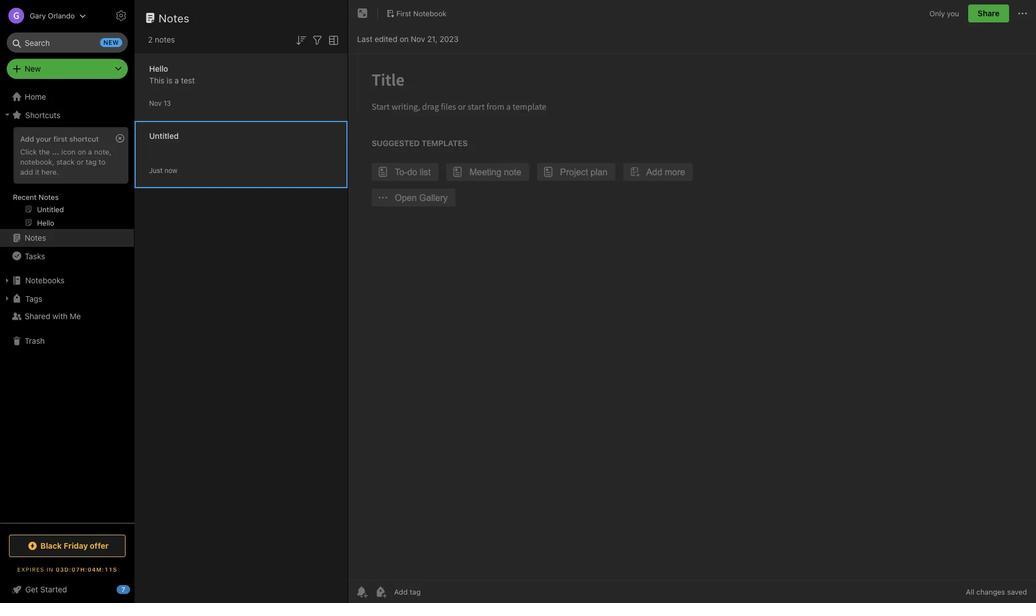 Task type: describe. For each thing, give the bounding box(es) containing it.
notes link
[[0, 229, 134, 247]]

first notebook button
[[382, 6, 450, 21]]

changes
[[977, 589, 1005, 597]]

21,
[[427, 34, 438, 44]]

notes
[[155, 35, 175, 44]]

or
[[77, 157, 84, 166]]

icon
[[61, 147, 76, 156]]

started
[[40, 586, 67, 595]]

0 vertical spatial notes
[[159, 11, 190, 24]]

group inside tree
[[0, 124, 134, 234]]

7
[[122, 587, 125, 594]]

here.
[[41, 168, 59, 176]]

expires
[[17, 567, 44, 573]]

expand note image
[[356, 7, 370, 20]]

note window element
[[348, 0, 1036, 604]]

offer
[[90, 542, 109, 551]]

1 vertical spatial notes
[[39, 193, 59, 201]]

add tag image
[[374, 586, 387, 599]]

test
[[181, 76, 195, 85]]

get
[[25, 586, 38, 595]]

icon on a note, notebook, stack or tag to add it here.
[[20, 147, 111, 176]]

Add tag field
[[393, 588, 477, 597]]

only you
[[930, 9, 959, 18]]

nov 13
[[149, 100, 171, 107]]

first
[[396, 9, 411, 17]]

tags
[[25, 294, 42, 304]]

stack
[[56, 157, 75, 166]]

home
[[25, 92, 46, 101]]

add your first shortcut
[[20, 135, 99, 143]]

edited
[[375, 34, 398, 44]]

black friday offer
[[40, 542, 109, 551]]

more actions image
[[1016, 7, 1030, 20]]

View options field
[[324, 33, 340, 47]]

with
[[52, 312, 68, 321]]

get started
[[25, 586, 67, 595]]

on inside note window element
[[400, 34, 409, 44]]

last
[[357, 34, 373, 44]]

just now
[[149, 167, 178, 175]]

Note Editor text field
[[348, 54, 1036, 581]]

add
[[20, 135, 34, 143]]

shortcut
[[69, 135, 99, 143]]

tasks
[[25, 252, 45, 261]]

black friday offer button
[[9, 536, 126, 558]]

notebooks link
[[0, 272, 134, 290]]

orlando
[[48, 11, 75, 20]]

note,
[[94, 147, 111, 156]]

2
[[148, 35, 153, 44]]

trash
[[25, 337, 45, 346]]

black
[[40, 542, 62, 551]]

2 vertical spatial notes
[[25, 234, 46, 243]]

Account field
[[0, 4, 86, 27]]

in
[[47, 567, 54, 573]]

share
[[978, 9, 1000, 18]]

tasks button
[[0, 247, 134, 265]]

now
[[165, 167, 178, 175]]

gary
[[30, 11, 46, 20]]

untitled
[[149, 131, 179, 141]]

expand notebooks image
[[3, 276, 12, 285]]

new button
[[7, 59, 128, 79]]

all changes saved
[[966, 589, 1027, 597]]

first
[[53, 135, 67, 143]]

shared
[[25, 312, 50, 321]]

tags button
[[0, 290, 134, 308]]

a for note,
[[88, 147, 92, 156]]

recent
[[13, 193, 37, 201]]

hello
[[149, 64, 168, 73]]

just
[[149, 167, 163, 175]]

...
[[52, 147, 59, 156]]

trash link
[[0, 333, 134, 350]]

it
[[35, 168, 39, 176]]



Task type: locate. For each thing, give the bounding box(es) containing it.
nov inside note window element
[[411, 34, 425, 44]]

on right edited on the top of the page
[[400, 34, 409, 44]]

click to collapse image
[[130, 583, 139, 597]]

nov left the 21,
[[411, 34, 425, 44]]

notes up "notes" at the top left of page
[[159, 11, 190, 24]]

a
[[175, 76, 179, 85], [88, 147, 92, 156]]

the
[[39, 147, 50, 156]]

share button
[[968, 4, 1009, 22]]

1 vertical spatial nov
[[149, 100, 162, 107]]

first notebook
[[396, 9, 447, 17]]

shared with me link
[[0, 308, 134, 326]]

this is a test
[[149, 76, 195, 85]]

Search text field
[[15, 33, 120, 53]]

on up or on the left of page
[[78, 147, 86, 156]]

notes right recent in the left of the page
[[39, 193, 59, 201]]

0 vertical spatial nov
[[411, 34, 425, 44]]

notes
[[159, 11, 190, 24], [39, 193, 59, 201], [25, 234, 46, 243]]

tree containing home
[[0, 88, 135, 523]]

notes up tasks
[[25, 234, 46, 243]]

only
[[930, 9, 945, 18]]

13
[[164, 100, 171, 107]]

click the ...
[[20, 147, 59, 156]]

add a reminder image
[[355, 586, 368, 599]]

0 vertical spatial on
[[400, 34, 409, 44]]

on inside icon on a note, notebook, stack or tag to add it here.
[[78, 147, 86, 156]]

settings image
[[114, 9, 128, 22]]

click
[[20, 147, 37, 156]]

a inside icon on a note, notebook, stack or tag to add it here.
[[88, 147, 92, 156]]

1 vertical spatial on
[[78, 147, 86, 156]]

your
[[36, 135, 51, 143]]

1 vertical spatial a
[[88, 147, 92, 156]]

friday
[[64, 542, 88, 551]]

a up "tag"
[[88, 147, 92, 156]]

add filters image
[[311, 34, 324, 47]]

this
[[149, 76, 164, 85]]

1 horizontal spatial nov
[[411, 34, 425, 44]]

a for test
[[175, 76, 179, 85]]

More actions field
[[1016, 4, 1030, 22]]

gary orlando
[[30, 11, 75, 20]]

saved
[[1007, 589, 1027, 597]]

recent notes
[[13, 193, 59, 201]]

a right is
[[175, 76, 179, 85]]

1 horizontal spatial a
[[175, 76, 179, 85]]

2023
[[440, 34, 459, 44]]

nov
[[411, 34, 425, 44], [149, 100, 162, 107]]

03d:07h:04m:10s
[[56, 567, 117, 573]]

to
[[99, 157, 105, 166]]

home link
[[0, 88, 135, 106]]

you
[[947, 9, 959, 18]]

0 vertical spatial a
[[175, 76, 179, 85]]

notebooks
[[25, 276, 65, 285]]

tag
[[86, 157, 97, 166]]

0 horizontal spatial a
[[88, 147, 92, 156]]

1 horizontal spatial on
[[400, 34, 409, 44]]

nov left 13
[[149, 100, 162, 107]]

new
[[103, 39, 119, 46]]

Add filters field
[[311, 33, 324, 47]]

group
[[0, 124, 134, 234]]

shared with me
[[25, 312, 81, 321]]

0 horizontal spatial nov
[[149, 100, 162, 107]]

expires in 03d:07h:04m:10s
[[17, 567, 117, 573]]

all
[[966, 589, 975, 597]]

0 horizontal spatial on
[[78, 147, 86, 156]]

Help and Learning task checklist field
[[0, 581, 135, 599]]

2 notes
[[148, 35, 175, 44]]

tree
[[0, 88, 135, 523]]

new
[[25, 64, 41, 73]]

new search field
[[15, 33, 122, 53]]

notebook
[[413, 9, 447, 17]]

is
[[167, 76, 172, 85]]

group containing add your first shortcut
[[0, 124, 134, 234]]

shortcuts
[[25, 110, 60, 120]]

Sort options field
[[294, 33, 308, 47]]

shortcuts button
[[0, 106, 134, 124]]

add
[[20, 168, 33, 176]]

on
[[400, 34, 409, 44], [78, 147, 86, 156]]

last edited on nov 21, 2023
[[357, 34, 459, 44]]

expand tags image
[[3, 294, 12, 303]]

me
[[70, 312, 81, 321]]

notebook,
[[20, 157, 54, 166]]



Task type: vqa. For each thing, say whether or not it's contained in the screenshot.
Add filters image
yes



